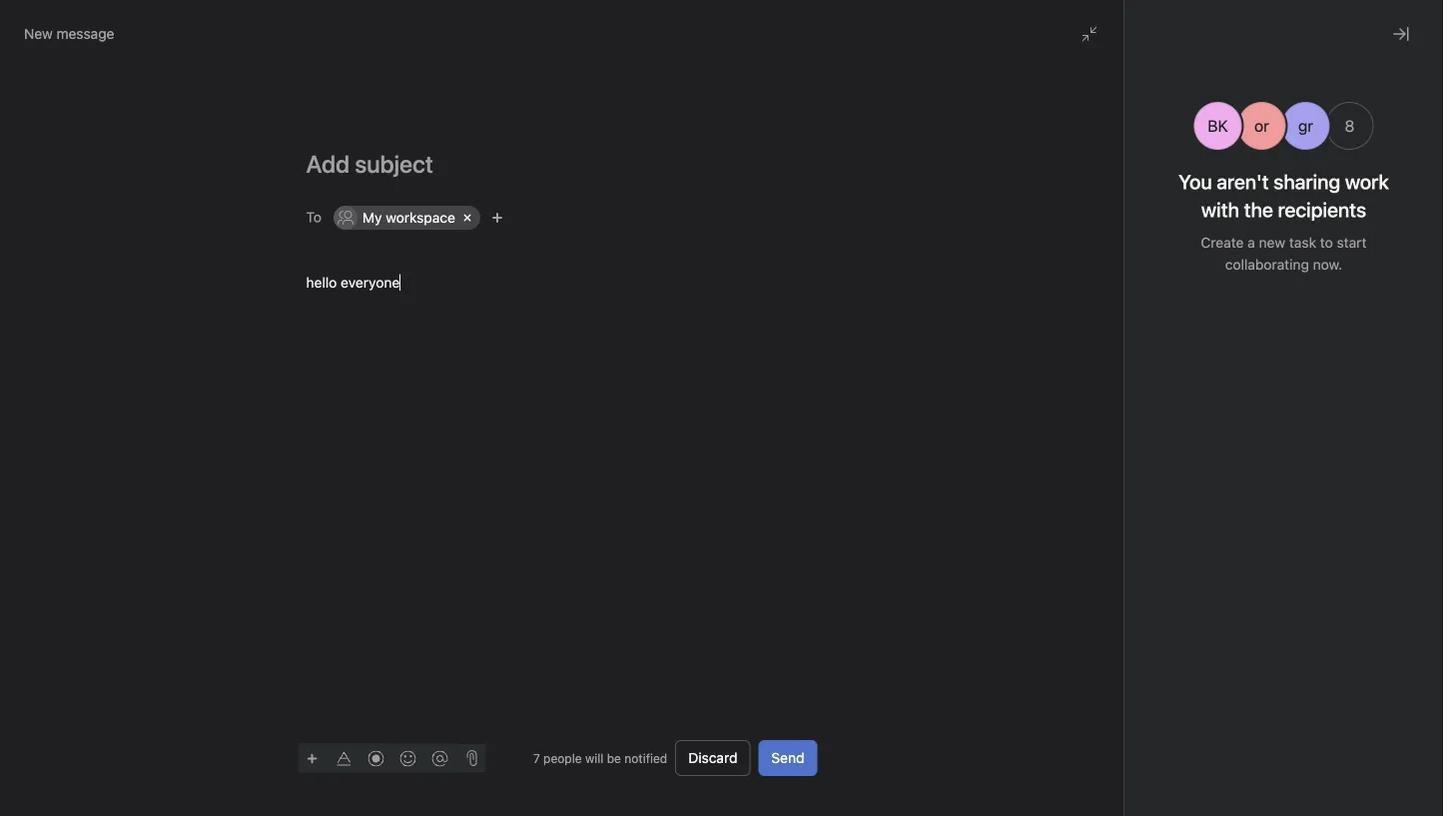 Task type: describe. For each thing, give the bounding box(es) containing it.
hello
[[306, 274, 337, 291]]

Add subject text field
[[282, 148, 842, 180]]

notified
[[625, 751, 667, 765]]

new
[[24, 25, 53, 42]]

with
[[1202, 198, 1240, 221]]

or
[[1255, 116, 1270, 135]]

to
[[1320, 234, 1333, 251]]

a
[[1248, 234, 1255, 251]]

8
[[1345, 116, 1355, 135]]

24
[[1063, 24, 1078, 38]]

work
[[1345, 170, 1389, 193]]

my
[[363, 209, 382, 226]]

formatting image
[[336, 751, 352, 767]]

to
[[306, 209, 322, 225]]

7
[[533, 751, 540, 765]]

new message
[[24, 25, 114, 42]]

my workspace row
[[334, 204, 814, 235]]

message
[[57, 25, 114, 42]]

will
[[585, 751, 604, 765]]

free trial 24 days left
[[1063, 10, 1130, 38]]

at mention image
[[432, 751, 448, 767]]

my workspace
[[363, 209, 455, 226]]

everyone
[[341, 274, 400, 291]]



Task type: locate. For each thing, give the bounding box(es) containing it.
you aren't sharing work with the recipients
[[1179, 170, 1389, 221]]

the recipients
[[1244, 198, 1367, 221]]

workspace
[[386, 209, 455, 226]]

people
[[544, 751, 582, 765]]

be
[[607, 751, 621, 765]]

free
[[1080, 10, 1105, 24]]

discard
[[688, 750, 738, 766]]

toolbar
[[298, 744, 458, 773]]

send button
[[759, 740, 818, 776]]

insert an object image
[[306, 753, 318, 765]]

trial
[[1108, 10, 1130, 24]]

sharing
[[1274, 170, 1341, 193]]

emoji image
[[400, 751, 416, 767]]

collaborating
[[1225, 256, 1309, 273]]

new
[[1259, 234, 1286, 251]]

my workspace cell
[[334, 206, 480, 230]]

list box
[[486, 8, 965, 40]]

close image
[[1394, 26, 1409, 42]]

days
[[1081, 24, 1108, 38]]

left
[[1111, 24, 1130, 38]]

record a video image
[[368, 751, 384, 767]]

create a new task to start collaborating now.
[[1201, 234, 1367, 273]]

bk
[[1208, 116, 1228, 135]]

7 people will be notified
[[533, 751, 667, 765]]

create
[[1201, 234, 1244, 251]]

gr
[[1298, 116, 1314, 135]]

send
[[772, 750, 805, 766]]

now.
[[1313, 256, 1343, 273]]

minimize image
[[1082, 26, 1098, 42]]

you
[[1179, 170, 1212, 193]]

hello everyone
[[306, 274, 400, 291]]

task
[[1290, 234, 1317, 251]]

start
[[1337, 234, 1367, 251]]

aren't
[[1217, 170, 1269, 193]]

discard button
[[675, 740, 751, 776]]

add another team, project, or person image
[[491, 212, 503, 224]]



Task type: vqa. For each thing, say whether or not it's contained in the screenshot.
THE WILL
yes



